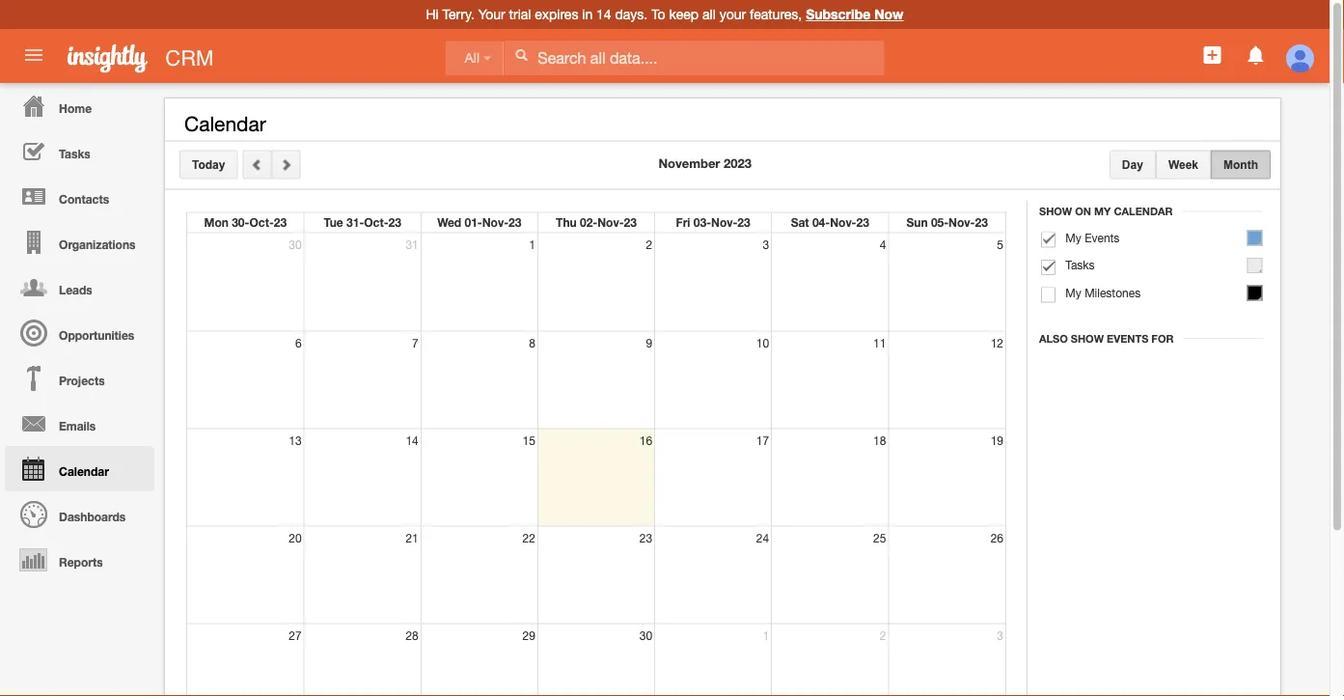 Task type: describe. For each thing, give the bounding box(es) containing it.
8
[[529, 336, 536, 350]]

also show events for
[[1040, 332, 1174, 345]]

5
[[998, 238, 1004, 251]]

15
[[523, 434, 536, 447]]

17
[[757, 434, 770, 447]]

02-
[[580, 216, 598, 229]]

thu
[[556, 216, 577, 229]]

reports link
[[5, 537, 154, 582]]

all
[[703, 6, 716, 22]]

also
[[1040, 332, 1068, 345]]

oct- for 31-
[[364, 216, 389, 229]]

My Events checkbox
[[1042, 232, 1056, 248]]

trial
[[509, 6, 531, 22]]

leads
[[59, 283, 92, 296]]

terry.
[[443, 6, 475, 22]]

sun
[[907, 216, 928, 229]]

previous image
[[250, 158, 264, 171]]

calendar inside calendar link
[[59, 464, 109, 478]]

reports
[[59, 555, 103, 569]]

31-
[[347, 216, 364, 229]]

day
[[1123, 158, 1144, 171]]

19
[[991, 434, 1004, 447]]

next image
[[279, 158, 293, 171]]

dashboards link
[[5, 491, 154, 537]]

navigation containing home
[[0, 83, 154, 582]]

tue
[[324, 216, 343, 229]]

today
[[192, 158, 225, 171]]

hi terry. your trial expires in 14 days. to keep all your features, subscribe now
[[426, 6, 904, 22]]

show on my calendar
[[1040, 205, 1173, 218]]

organizations
[[59, 237, 136, 251]]

28
[[406, 629, 419, 642]]

home link
[[5, 83, 154, 128]]

11
[[874, 336, 887, 350]]

contacts
[[59, 192, 109, 206]]

projects
[[59, 374, 105, 387]]

23 for wed 01-nov-23
[[509, 216, 522, 229]]

week button
[[1156, 150, 1212, 179]]

1 horizontal spatial 3
[[998, 629, 1004, 642]]

my events
[[1066, 231, 1120, 244]]

month button
[[1212, 150, 1271, 179]]

1 vertical spatial calendar
[[1114, 205, 1173, 218]]

7
[[412, 336, 419, 350]]

opportunities
[[59, 328, 134, 342]]

23 for sat 04-nov-23
[[857, 216, 870, 229]]

2023
[[724, 156, 752, 171]]

home
[[59, 101, 92, 115]]

13
[[289, 434, 302, 447]]

subscribe now link
[[806, 6, 904, 22]]

0 vertical spatial tasks
[[59, 147, 90, 160]]

30-
[[232, 216, 249, 229]]

mon 30-oct-23
[[204, 216, 287, 229]]

notifications image
[[1245, 43, 1268, 67]]

crm
[[165, 45, 214, 70]]

26
[[991, 531, 1004, 545]]

in
[[582, 6, 593, 22]]

sat
[[791, 216, 810, 229]]

week
[[1169, 158, 1199, 171]]

opportunities link
[[5, 310, 154, 355]]

sat 04-nov-23
[[791, 216, 870, 229]]

emails link
[[5, 401, 154, 446]]

calendar link
[[5, 446, 154, 491]]

projects link
[[5, 355, 154, 401]]

23 for fri 03-nov-23
[[738, 216, 751, 229]]

wed 01-nov-23
[[438, 216, 522, 229]]

all
[[465, 51, 480, 66]]

10
[[757, 336, 770, 350]]

mon
[[204, 216, 229, 229]]

subscribe
[[806, 6, 871, 22]]

05-
[[931, 216, 949, 229]]

21
[[406, 531, 419, 545]]

0 horizontal spatial 30
[[289, 238, 302, 251]]

25
[[874, 531, 887, 545]]

day button
[[1110, 150, 1156, 179]]

4
[[880, 238, 887, 251]]

6
[[295, 336, 302, 350]]

1 horizontal spatial 30
[[640, 629, 653, 642]]

for
[[1152, 332, 1174, 345]]

my for my events
[[1066, 231, 1082, 244]]



Task type: vqa. For each thing, say whether or not it's contained in the screenshot.


Task type: locate. For each thing, give the bounding box(es) containing it.
on
[[1076, 205, 1092, 218]]

calendar down the day button
[[1114, 205, 1173, 218]]

0 vertical spatial 3
[[763, 238, 770, 251]]

tue 31-oct-23
[[324, 216, 402, 229]]

events down show on my calendar
[[1085, 231, 1120, 244]]

nov-
[[482, 216, 509, 229], [598, 216, 624, 229], [711, 216, 738, 229], [830, 216, 857, 229], [949, 216, 975, 229]]

0 horizontal spatial 14
[[406, 434, 419, 447]]

calendar up the today
[[184, 112, 266, 136]]

today button
[[180, 150, 238, 179]]

fri 03-nov-23
[[676, 216, 751, 229]]

1 horizontal spatial 2
[[880, 629, 887, 642]]

3
[[763, 238, 770, 251], [998, 629, 1004, 642]]

thu 02-nov-23
[[556, 216, 637, 229]]

dashboards
[[59, 510, 126, 523]]

days.
[[615, 6, 648, 22]]

0 vertical spatial show
[[1040, 205, 1073, 218]]

03-
[[694, 216, 711, 229]]

0 horizontal spatial 1
[[529, 238, 536, 251]]

2 nov- from the left
[[598, 216, 624, 229]]

0 vertical spatial 14
[[597, 6, 612, 22]]

features,
[[750, 6, 802, 22]]

wed
[[438, 216, 462, 229]]

1 horizontal spatial 1
[[763, 629, 770, 642]]

my right on at the right
[[1095, 205, 1111, 218]]

0 vertical spatial my
[[1095, 205, 1111, 218]]

navigation
[[0, 83, 154, 582]]

27
[[289, 629, 302, 642]]

calendar
[[184, 112, 266, 136], [1114, 205, 1173, 218], [59, 464, 109, 478]]

0 horizontal spatial 3
[[763, 238, 770, 251]]

24
[[757, 531, 770, 545]]

show left on at the right
[[1040, 205, 1073, 218]]

milestones
[[1085, 286, 1141, 299]]

Search all data.... text field
[[504, 40, 885, 75]]

all link
[[446, 41, 504, 76]]

1 vertical spatial 14
[[406, 434, 419, 447]]

1 horizontal spatial oct-
[[364, 216, 389, 229]]

1 horizontal spatial tasks
[[1066, 258, 1095, 272]]

23 for sun 05-nov-23
[[975, 216, 988, 229]]

0 horizontal spatial calendar
[[59, 464, 109, 478]]

2 oct- from the left
[[364, 216, 389, 229]]

month
[[1224, 158, 1259, 171]]

14
[[597, 6, 612, 22], [406, 434, 419, 447]]

1 vertical spatial show
[[1071, 332, 1104, 345]]

22
[[523, 531, 536, 545]]

white image
[[515, 48, 528, 62]]

3 nov- from the left
[[711, 216, 738, 229]]

5 nov- from the left
[[949, 216, 975, 229]]

to
[[652, 6, 666, 22]]

0 vertical spatial 1
[[529, 238, 536, 251]]

0 vertical spatial calendar
[[184, 112, 266, 136]]

01-
[[465, 216, 482, 229]]

nov- right the sat
[[830, 216, 857, 229]]

1 vertical spatial events
[[1107, 332, 1149, 345]]

my for my milestones
[[1066, 286, 1082, 299]]

nov- for 02-
[[598, 216, 624, 229]]

my
[[1095, 205, 1111, 218], [1066, 231, 1082, 244], [1066, 286, 1082, 299]]

organizations link
[[5, 219, 154, 265]]

12
[[991, 336, 1004, 350]]

nov- right "fri"
[[711, 216, 738, 229]]

16
[[640, 434, 653, 447]]

0 vertical spatial 30
[[289, 238, 302, 251]]

23 for tue 31-oct-23
[[389, 216, 402, 229]]

nov- right sun
[[949, 216, 975, 229]]

Tasks checkbox
[[1042, 260, 1056, 275]]

sun 05-nov-23
[[907, 216, 988, 229]]

nov- for 04-
[[830, 216, 857, 229]]

nov- for 01-
[[482, 216, 509, 229]]

04-
[[813, 216, 830, 229]]

0 horizontal spatial oct-
[[249, 216, 274, 229]]

november 2023
[[659, 156, 752, 171]]

23 for thu 02-nov-23
[[624, 216, 637, 229]]

my right my events checkbox
[[1066, 231, 1082, 244]]

1 oct- from the left
[[249, 216, 274, 229]]

1 vertical spatial 3
[[998, 629, 1004, 642]]

your
[[479, 6, 506, 22]]

0 vertical spatial 2
[[646, 238, 653, 251]]

1 vertical spatial tasks
[[1066, 258, 1095, 272]]

leads link
[[5, 265, 154, 310]]

tasks
[[59, 147, 90, 160], [1066, 258, 1095, 272]]

nov- for 03-
[[711, 216, 738, 229]]

1 horizontal spatial calendar
[[184, 112, 266, 136]]

november
[[659, 156, 721, 171]]

oct- for 30-
[[249, 216, 274, 229]]

1 vertical spatial 30
[[640, 629, 653, 642]]

18
[[874, 434, 887, 447]]

tasks link
[[5, 128, 154, 174]]

events
[[1085, 231, 1120, 244], [1107, 332, 1149, 345]]

show
[[1040, 205, 1073, 218], [1071, 332, 1104, 345]]

nov- for 05-
[[949, 216, 975, 229]]

1 vertical spatial my
[[1066, 231, 1082, 244]]

now
[[875, 6, 904, 22]]

emails
[[59, 419, 96, 432]]

1 vertical spatial 1
[[763, 629, 770, 642]]

nov- right wed
[[482, 216, 509, 229]]

fri
[[676, 216, 691, 229]]

29
[[523, 629, 536, 642]]

0 horizontal spatial 2
[[646, 238, 653, 251]]

1
[[529, 238, 536, 251], [763, 629, 770, 642]]

your
[[720, 6, 746, 22]]

31
[[406, 238, 419, 251]]

9
[[646, 336, 653, 350]]

oct- right mon
[[249, 216, 274, 229]]

tasks up contacts link
[[59, 147, 90, 160]]

nov- right thu
[[598, 216, 624, 229]]

2 vertical spatial my
[[1066, 286, 1082, 299]]

2 vertical spatial calendar
[[59, 464, 109, 478]]

expires
[[535, 6, 579, 22]]

23
[[274, 216, 287, 229], [389, 216, 402, 229], [509, 216, 522, 229], [624, 216, 637, 229], [738, 216, 751, 229], [857, 216, 870, 229], [975, 216, 988, 229], [640, 531, 653, 545]]

23 for mon 30-oct-23
[[274, 216, 287, 229]]

events left 'for'
[[1107, 332, 1149, 345]]

20
[[289, 531, 302, 545]]

2
[[646, 238, 653, 251], [880, 629, 887, 642]]

1 nov- from the left
[[482, 216, 509, 229]]

2 horizontal spatial calendar
[[1114, 205, 1173, 218]]

tasks down my events
[[1066, 258, 1095, 272]]

contacts link
[[5, 174, 154, 219]]

0 vertical spatial events
[[1085, 231, 1120, 244]]

oct- right tue
[[364, 216, 389, 229]]

show right also
[[1071, 332, 1104, 345]]

my right my milestones option
[[1066, 286, 1082, 299]]

1 vertical spatial 2
[[880, 629, 887, 642]]

oct-
[[249, 216, 274, 229], [364, 216, 389, 229]]

calendar up dashboards link
[[59, 464, 109, 478]]

1 horizontal spatial 14
[[597, 6, 612, 22]]

hi
[[426, 6, 439, 22]]

my milestones
[[1066, 286, 1141, 299]]

0 horizontal spatial tasks
[[59, 147, 90, 160]]

My Milestones checkbox
[[1042, 287, 1056, 303]]

4 nov- from the left
[[830, 216, 857, 229]]



